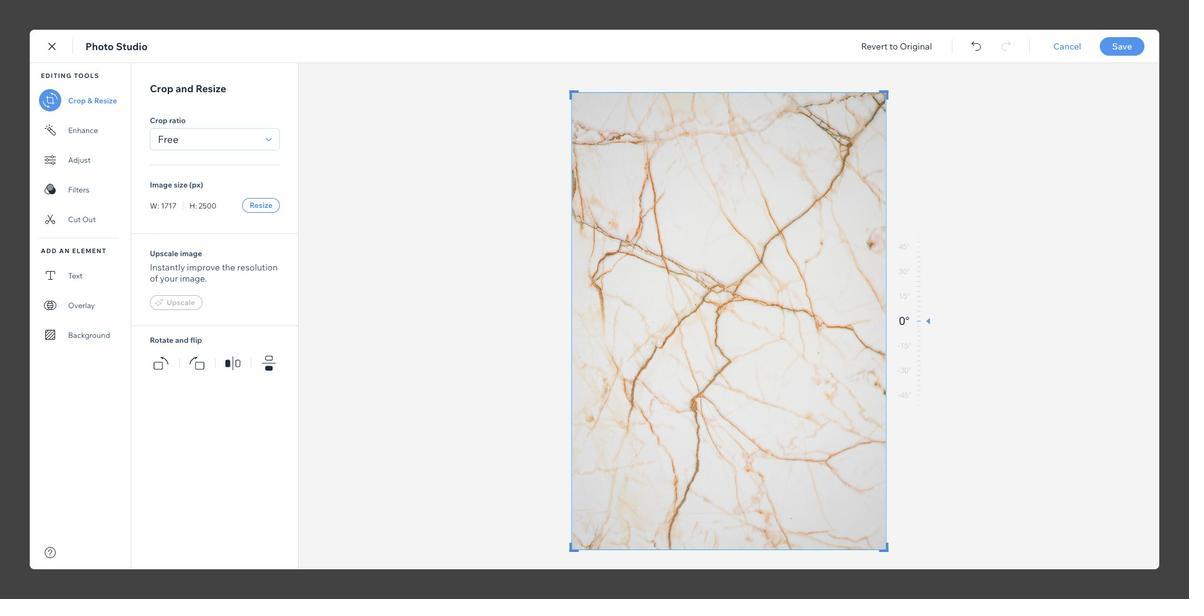 Task type: describe. For each thing, give the bounding box(es) containing it.
add
[[20, 106, 35, 115]]

seo
[[20, 210, 35, 219]]

notes button
[[1115, 72, 1165, 89]]

seo button
[[16, 182, 39, 219]]

save button
[[950, 41, 1000, 52]]

publish
[[1100, 41, 1130, 52]]

settings button
[[13, 130, 42, 167]]

monetize
[[12, 366, 44, 375]]

translate
[[12, 418, 43, 428]]

Add a Catchy Title text field
[[388, 115, 833, 138]]

save
[[965, 41, 985, 52]]

notes
[[1138, 75, 1162, 86]]

preview
[[1031, 42, 1063, 53]]



Task type: vqa. For each thing, say whether or not it's contained in the screenshot.
Add button
yes



Task type: locate. For each thing, give the bounding box(es) containing it.
publish button
[[1082, 37, 1147, 56]]

tags button
[[16, 286, 39, 323]]

translate button
[[12, 390, 43, 428]]

menu containing add
[[0, 71, 55, 435]]

monetize button
[[12, 338, 44, 375]]

tags
[[19, 314, 36, 323]]

marble te image
[[388, 203, 847, 517]]

categories
[[9, 262, 47, 271]]

settings
[[13, 158, 42, 167]]

back
[[30, 41, 50, 52]]

preview button
[[1031, 42, 1063, 53]]

menu
[[0, 71, 55, 435]]

add button
[[16, 78, 39, 115]]

back button
[[15, 41, 50, 52]]

categories button
[[9, 234, 47, 271]]



